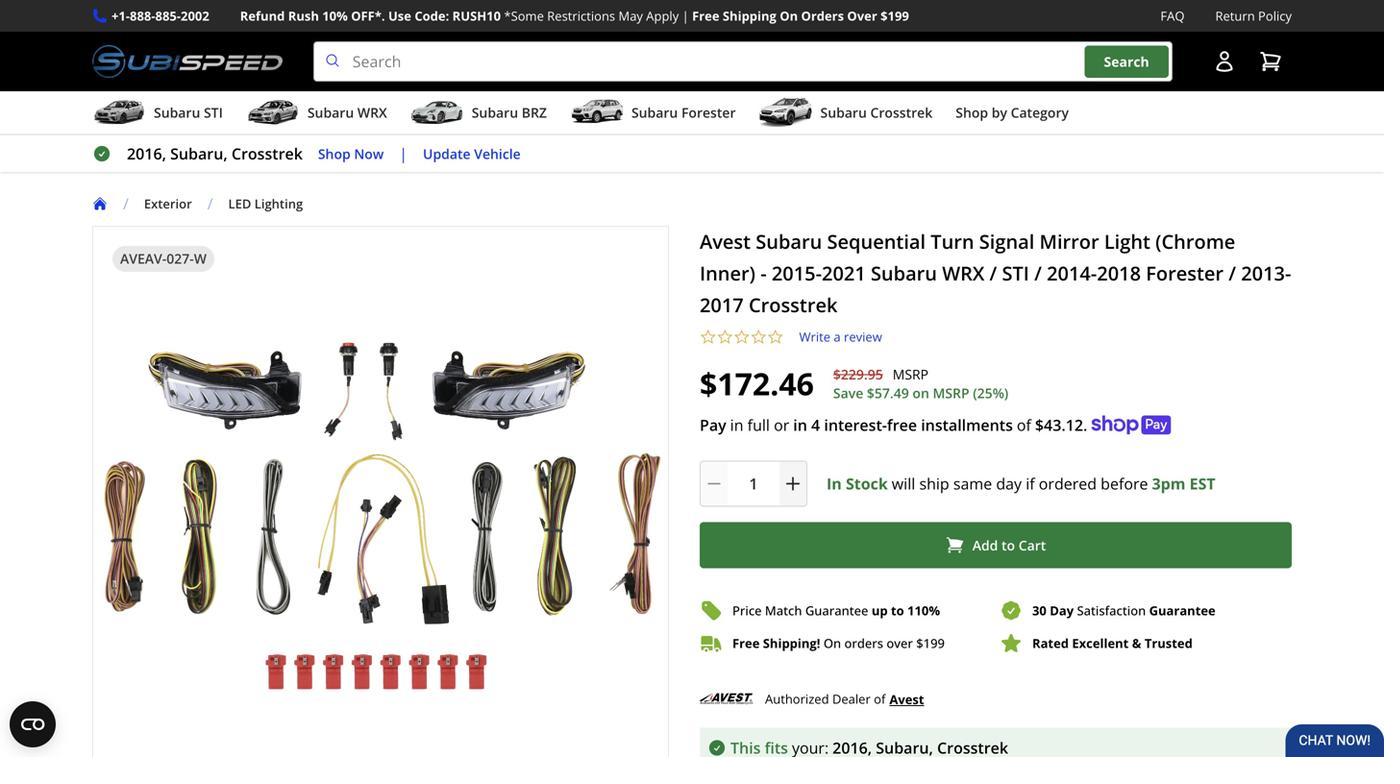 Task type: vqa. For each thing, say whether or not it's contained in the screenshot.
third NRG from the right
no



Task type: locate. For each thing, give the bounding box(es) containing it.
1 horizontal spatial sti
[[1003, 260, 1030, 287]]

by
[[992, 104, 1008, 122]]

0 horizontal spatial on
[[780, 7, 798, 25]]

1 vertical spatial on
[[824, 635, 842, 653]]

crosstrek inside dropdown button
[[871, 104, 933, 122]]

0 vertical spatial sti
[[204, 104, 223, 122]]

subispeed logo image
[[92, 41, 283, 82]]

increment image
[[784, 475, 803, 494]]

0 horizontal spatial avest
[[700, 229, 751, 255]]

on
[[780, 7, 798, 25], [824, 635, 842, 653]]

guarantee up free shipping! on orders over $ 199
[[806, 603, 869, 620]]

faq link
[[1161, 6, 1185, 26]]

empty star image down 2017
[[734, 329, 751, 346]]

2021
[[822, 260, 866, 287]]

2013-
[[1242, 260, 1292, 287]]

0 vertical spatial to
[[1002, 537, 1016, 555]]

orders
[[845, 635, 884, 653]]

forester
[[682, 104, 736, 122], [1147, 260, 1224, 287]]

$
[[917, 635, 924, 653]]

empty star image
[[700, 329, 717, 346], [717, 329, 734, 346], [768, 329, 784, 346]]

msrp
[[893, 366, 929, 384], [933, 384, 970, 403]]

sti up "2016, subaru, crosstrek"
[[204, 104, 223, 122]]

subaru right a subaru forester thumbnail image
[[632, 104, 678, 122]]

| right apply
[[682, 7, 689, 25]]

guarantee
[[806, 603, 869, 620], [1150, 603, 1216, 620]]

aveav-
[[120, 250, 167, 268]]

1 horizontal spatial on
[[824, 635, 842, 653]]

0 vertical spatial forester
[[682, 104, 736, 122]]

subaru sti
[[154, 104, 223, 122]]

shop left now
[[318, 145, 351, 163]]

1 horizontal spatial wrx
[[943, 260, 985, 287]]

4
[[812, 415, 821, 436]]

avest image
[[700, 686, 754, 713]]

a subaru sti thumbnail image image
[[92, 98, 146, 127]]

sti inside dropdown button
[[204, 104, 223, 122]]

free right apply
[[693, 7, 720, 25]]

in
[[731, 415, 744, 436], [794, 415, 808, 436]]

1 horizontal spatial avest
[[890, 691, 925, 709]]

subaru up subaru,
[[154, 104, 200, 122]]

use
[[389, 7, 412, 25]]

1 vertical spatial crosstrek
[[232, 143, 303, 164]]

if
[[1026, 474, 1035, 494]]

0 vertical spatial of
[[1017, 415, 1032, 436]]

0 vertical spatial crosstrek
[[871, 104, 933, 122]]

1 vertical spatial forester
[[1147, 260, 1224, 287]]

empty star image
[[734, 329, 751, 346], [751, 329, 768, 346]]

1 vertical spatial avest
[[890, 691, 925, 709]]

027-
[[167, 250, 194, 268]]

of left 'avest' link
[[874, 691, 886, 708]]

subaru up shop now
[[308, 104, 354, 122]]

refund
[[240, 7, 285, 25]]

free down price
[[733, 635, 760, 653]]

faq
[[1161, 7, 1185, 25]]

0 horizontal spatial crosstrek
[[232, 143, 303, 164]]

price
[[733, 603, 762, 620]]

2 vertical spatial crosstrek
[[749, 292, 838, 318]]

2 horizontal spatial crosstrek
[[871, 104, 933, 122]]

*some
[[504, 7, 544, 25]]

exterior
[[144, 195, 192, 213]]

110%
[[908, 603, 941, 620]]

guarantee up trusted
[[1150, 603, 1216, 620]]

subaru for subaru wrx
[[308, 104, 354, 122]]

to right add
[[1002, 537, 1016, 555]]

return policy link
[[1216, 6, 1293, 26]]

subaru for subaru brz
[[472, 104, 518, 122]]

wrx inside subaru wrx dropdown button
[[358, 104, 387, 122]]

aveav-027-w
[[120, 250, 207, 268]]

shop left by
[[956, 104, 989, 122]]

to
[[1002, 537, 1016, 555], [892, 603, 905, 620]]

subaru brz
[[472, 104, 547, 122]]

free
[[888, 415, 918, 436]]

return policy
[[1216, 7, 1293, 25]]

0 horizontal spatial guarantee
[[806, 603, 869, 620]]

avest
[[700, 229, 751, 255], [890, 691, 925, 709]]

30 day satisfaction guarantee
[[1033, 603, 1216, 620]]

2 empty star image from the left
[[717, 329, 734, 346]]

&
[[1133, 635, 1142, 653]]

10%
[[322, 7, 348, 25]]

exterior link up 027-
[[144, 195, 207, 213]]

crosstrek inside "avest subaru sequential turn signal mirror light (chrome inner) - 2015-2021 subaru wrx / sti / 2014-2018 forester / 2013- 2017 crosstrek"
[[749, 292, 838, 318]]

1 horizontal spatial free
[[733, 635, 760, 653]]

shop now link
[[318, 143, 384, 165]]

wrx up now
[[358, 104, 387, 122]]

shop inside dropdown button
[[956, 104, 989, 122]]

to inside button
[[1002, 537, 1016, 555]]

0 vertical spatial shop
[[956, 104, 989, 122]]

0 horizontal spatial sti
[[204, 104, 223, 122]]

shop by category button
[[956, 95, 1069, 134]]

1 vertical spatial shop
[[318, 145, 351, 163]]

msrp right on
[[933, 384, 970, 403]]

-
[[761, 260, 767, 287]]

(chrome
[[1156, 229, 1236, 255]]

/ left 2014-
[[1035, 260, 1042, 287]]

0 vertical spatial avest
[[700, 229, 751, 255]]

exterior link down 2016,
[[144, 195, 192, 213]]

brz
[[522, 104, 547, 122]]

subaru left brz
[[472, 104, 518, 122]]

1 vertical spatial to
[[892, 603, 905, 620]]

a subaru brz thumbnail image image
[[410, 98, 464, 127]]

cart
[[1019, 537, 1047, 555]]

to right up
[[892, 603, 905, 620]]

0 vertical spatial |
[[682, 7, 689, 25]]

subaru for subaru forester
[[632, 104, 678, 122]]

/ left led
[[207, 193, 213, 214]]

light
[[1105, 229, 1151, 255]]

open widget image
[[10, 702, 56, 748]]

a subaru wrx thumbnail image image
[[246, 98, 300, 127]]

1 horizontal spatial of
[[1017, 415, 1032, 436]]

avest right dealer
[[890, 691, 925, 709]]

forester down (chrome
[[1147, 260, 1224, 287]]

off*.
[[351, 7, 385, 25]]

885-
[[155, 7, 181, 25]]

sti down signal
[[1003, 260, 1030, 287]]

in left full
[[731, 415, 744, 436]]

1 horizontal spatial forester
[[1147, 260, 1224, 287]]

empty star image up $172.46
[[751, 329, 768, 346]]

1 horizontal spatial crosstrek
[[749, 292, 838, 318]]

0 horizontal spatial in
[[731, 415, 744, 436]]

1 horizontal spatial to
[[1002, 537, 1016, 555]]

2 empty star image from the left
[[751, 329, 768, 346]]

1 horizontal spatial guarantee
[[1150, 603, 1216, 620]]

1 vertical spatial of
[[874, 691, 886, 708]]

over
[[887, 635, 914, 653]]

subaru right a subaru crosstrek thumbnail image
[[821, 104, 867, 122]]

rush10
[[453, 7, 501, 25]]

subaru,
[[170, 143, 228, 164]]

2014-
[[1047, 260, 1098, 287]]

1 vertical spatial sti
[[1003, 260, 1030, 287]]

shop for shop by category
[[956, 104, 989, 122]]

0 horizontal spatial of
[[874, 691, 886, 708]]

avest up inner)
[[700, 229, 751, 255]]

| right now
[[399, 143, 408, 164]]

apply
[[647, 7, 679, 25]]

1 horizontal spatial |
[[682, 7, 689, 25]]

on
[[913, 384, 930, 403]]

led
[[228, 195, 251, 213]]

update vehicle button
[[423, 143, 521, 165]]

1 vertical spatial wrx
[[943, 260, 985, 287]]

0 horizontal spatial shop
[[318, 145, 351, 163]]

shipping
[[723, 7, 777, 25]]

forester inside subaru forester dropdown button
[[682, 104, 736, 122]]

of left $43.12
[[1017, 415, 1032, 436]]

ship
[[920, 474, 950, 494]]

in
[[827, 474, 842, 494]]

subaru wrx
[[308, 104, 387, 122]]

subaru down sequential
[[871, 260, 938, 287]]

return
[[1216, 7, 1256, 25]]

or
[[774, 415, 790, 436]]

msrp up on
[[893, 366, 929, 384]]

0 horizontal spatial wrx
[[358, 104, 387, 122]]

None number field
[[700, 461, 808, 507]]

w
[[194, 250, 207, 268]]

avest inside authorized dealer of avest
[[890, 691, 925, 709]]

search
[[1105, 52, 1150, 71]]

pay in full or in 4 interest-free installments of $43.12 .
[[700, 415, 1088, 436]]

/
[[123, 193, 129, 214], [207, 193, 213, 214], [990, 260, 998, 287], [1035, 260, 1042, 287], [1229, 260, 1237, 287]]

wrx down turn
[[943, 260, 985, 287]]

0 horizontal spatial forester
[[682, 104, 736, 122]]

forester down search input field
[[682, 104, 736, 122]]

2017
[[700, 292, 744, 318]]

shop now
[[318, 145, 384, 163]]

subaru forester button
[[570, 95, 736, 134]]

installments
[[922, 415, 1014, 436]]

1 in from the left
[[731, 415, 744, 436]]

dealer
[[833, 691, 871, 708]]

free
[[693, 7, 720, 25], [733, 635, 760, 653]]

1 vertical spatial |
[[399, 143, 408, 164]]

led lighting
[[228, 195, 303, 213]]

add to cart
[[973, 537, 1047, 555]]

1 horizontal spatial shop
[[956, 104, 989, 122]]

add to cart button
[[700, 523, 1293, 569]]

0 horizontal spatial free
[[693, 7, 720, 25]]

ordered
[[1039, 474, 1097, 494]]

0 vertical spatial wrx
[[358, 104, 387, 122]]

subaru brz button
[[410, 95, 547, 134]]

1 horizontal spatial in
[[794, 415, 808, 436]]

shop pay image
[[1092, 416, 1172, 435]]

in left 4
[[794, 415, 808, 436]]

a subaru crosstrek thumbnail image image
[[759, 98, 813, 127]]



Task type: describe. For each thing, give the bounding box(es) containing it.
authorized dealer of avest
[[766, 691, 925, 709]]

2016,
[[127, 143, 166, 164]]

save
[[834, 384, 864, 403]]

est
[[1190, 474, 1216, 494]]

avest inside "avest subaru sequential turn signal mirror light (chrome inner) - 2015-2021 subaru wrx / sti / 2014-2018 forester / 2013- 2017 crosstrek"
[[700, 229, 751, 255]]

$199
[[881, 7, 910, 25]]

free shipping! on orders over $ 199
[[733, 635, 945, 653]]

$43.12
[[1036, 415, 1084, 436]]

1 guarantee from the left
[[806, 603, 869, 620]]

199
[[924, 635, 945, 653]]

a subaru forester thumbnail image image
[[570, 98, 624, 127]]

$229.95 msrp save $57.49 on msrp (25%)
[[834, 366, 1009, 403]]

interest-
[[825, 415, 888, 436]]

/ right home icon
[[123, 193, 129, 214]]

refund rush 10% off*. use code: rush10 *some restrictions may apply | free shipping on orders over $199
[[240, 7, 910, 25]]

0 vertical spatial on
[[780, 7, 798, 25]]

.
[[1084, 415, 1088, 436]]

0 vertical spatial free
[[693, 7, 720, 25]]

wrx inside "avest subaru sequential turn signal mirror light (chrome inner) - 2015-2021 subaru wrx / sti / 2014-2018 forester / 2013- 2017 crosstrek"
[[943, 260, 985, 287]]

review
[[844, 329, 883, 346]]

update vehicle
[[423, 145, 521, 163]]

1 empty star image from the left
[[734, 329, 751, 346]]

1 horizontal spatial msrp
[[933, 384, 970, 403]]

30
[[1033, 603, 1047, 620]]

0 horizontal spatial to
[[892, 603, 905, 620]]

subaru for subaru crosstrek
[[821, 104, 867, 122]]

subaru crosstrek button
[[759, 95, 933, 134]]

vehicle
[[474, 145, 521, 163]]

subaru up 2015-
[[756, 229, 823, 255]]

forester inside "avest subaru sequential turn signal mirror light (chrome inner) - 2015-2021 subaru wrx / sti / 2014-2018 forester / 2013- 2017 crosstrek"
[[1147, 260, 1224, 287]]

subaru crosstrek
[[821, 104, 933, 122]]

home image
[[92, 196, 108, 212]]

subaru forester
[[632, 104, 736, 122]]

search button
[[1085, 46, 1169, 78]]

write a review link
[[800, 329, 883, 346]]

/ left 2013-
[[1229, 260, 1237, 287]]

same
[[954, 474, 993, 494]]

$57.49
[[867, 384, 910, 403]]

policy
[[1259, 7, 1293, 25]]

day
[[1051, 603, 1074, 620]]

price match guarantee up to 110%
[[733, 603, 941, 620]]

decrement image
[[705, 475, 724, 494]]

1 empty star image from the left
[[700, 329, 717, 346]]

orders
[[802, 7, 845, 25]]

mirror
[[1040, 229, 1100, 255]]

will
[[892, 474, 916, 494]]

write a review
[[800, 329, 883, 346]]

avest subaru sequential turn signal mirror light (chrome inner) - 2015-2021 subaru wrx / sti / 2014-2018 forester / 2013- 2017 crosstrek
[[700, 229, 1292, 318]]

write
[[800, 329, 831, 346]]

button image
[[1214, 50, 1237, 73]]

+1-888-885-2002 link
[[112, 6, 209, 26]]

stock
[[846, 474, 888, 494]]

1 vertical spatial free
[[733, 635, 760, 653]]

shipping!
[[763, 635, 821, 653]]

0 horizontal spatial |
[[399, 143, 408, 164]]

shop for shop now
[[318, 145, 351, 163]]

+1-
[[112, 7, 130, 25]]

subaru sti button
[[92, 95, 223, 134]]

trusted
[[1145, 635, 1193, 653]]

shop by category
[[956, 104, 1069, 122]]

0 horizontal spatial msrp
[[893, 366, 929, 384]]

full
[[748, 415, 770, 436]]

search input field
[[313, 41, 1173, 82]]

signal
[[980, 229, 1035, 255]]

2 guarantee from the left
[[1150, 603, 1216, 620]]

2 in from the left
[[794, 415, 808, 436]]

over
[[848, 7, 878, 25]]

now
[[354, 145, 384, 163]]

update
[[423, 145, 471, 163]]

lighting
[[255, 195, 303, 213]]

satisfaction
[[1078, 603, 1147, 620]]

/ down signal
[[990, 260, 998, 287]]

day
[[997, 474, 1022, 494]]

in stock will ship same day if ordered before 3pm est
[[827, 474, 1216, 494]]

pay
[[700, 415, 727, 436]]

+1-888-885-2002
[[112, 7, 209, 25]]

2002
[[181, 7, 209, 25]]

authorized
[[766, 691, 830, 708]]

3 empty star image from the left
[[768, 329, 784, 346]]

$229.95
[[834, 366, 884, 384]]

code:
[[415, 7, 449, 25]]

category
[[1011, 104, 1069, 122]]

before
[[1101, 474, 1149, 494]]

2016, subaru, crosstrek
[[127, 143, 303, 164]]

rated
[[1033, 635, 1069, 653]]

match
[[766, 603, 803, 620]]

add
[[973, 537, 999, 555]]

turn
[[931, 229, 975, 255]]

subaru for subaru sti
[[154, 104, 200, 122]]

of inside authorized dealer of avest
[[874, 691, 886, 708]]

sti inside "avest subaru sequential turn signal mirror light (chrome inner) - 2015-2021 subaru wrx / sti / 2014-2018 forester / 2013- 2017 crosstrek"
[[1003, 260, 1030, 287]]

rush
[[288, 7, 319, 25]]

2015-
[[772, 260, 822, 287]]

restrictions
[[547, 7, 616, 25]]



